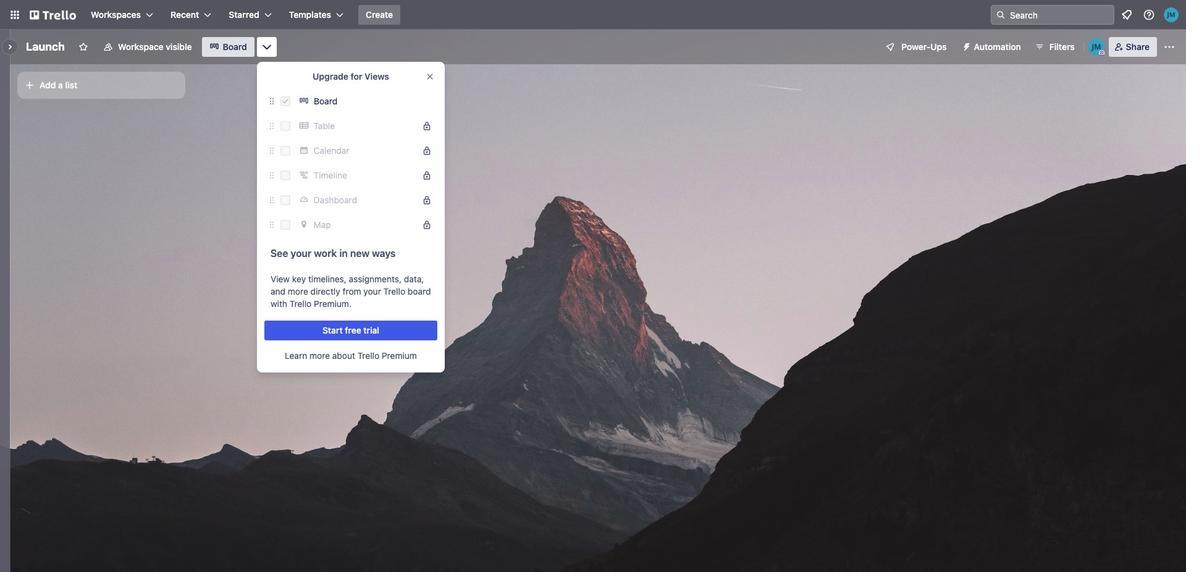 Task type: locate. For each thing, give the bounding box(es) containing it.
trello down assignments,
[[384, 286, 406, 297]]

power-ups button
[[877, 37, 955, 57]]

0 vertical spatial trello
[[384, 286, 406, 297]]

learn more about trello premium
[[285, 350, 417, 361]]

create button
[[359, 5, 401, 25]]

add a list
[[40, 80, 77, 90]]

calendar
[[314, 145, 350, 156]]

start free trial
[[323, 325, 380, 336]]

learn
[[285, 350, 307, 361]]

automation button
[[957, 37, 1029, 57]]

board left customize views 'image' at left
[[223, 41, 247, 52]]

board up table
[[314, 96, 338, 106]]

board
[[408, 286, 431, 297]]

Board name text field
[[20, 37, 71, 57]]

0 vertical spatial more
[[288, 286, 308, 297]]

premium.
[[314, 299, 352, 309]]

0 horizontal spatial more
[[288, 286, 308, 297]]

create
[[366, 9, 393, 20]]

2 horizontal spatial trello
[[384, 286, 406, 297]]

list
[[65, 80, 77, 90]]

1 horizontal spatial more
[[310, 350, 330, 361]]

board
[[223, 41, 247, 52], [314, 96, 338, 106]]

see
[[271, 248, 288, 259]]

add
[[40, 80, 56, 90]]

0 horizontal spatial trello
[[290, 299, 312, 309]]

jeremy miller (jeremymiller198) image right open information menu "image"
[[1165, 7, 1179, 22]]

0 vertical spatial jeremy miller (jeremymiller198) image
[[1165, 7, 1179, 22]]

trello right about
[[358, 350, 380, 361]]

2 vertical spatial trello
[[358, 350, 380, 361]]

add a list button
[[17, 72, 185, 99]]

0 notifications image
[[1120, 7, 1135, 22]]

view
[[271, 274, 290, 284]]

1 vertical spatial your
[[364, 286, 381, 297]]

start
[[323, 325, 343, 336]]

upgrade
[[313, 71, 349, 82]]

launch
[[26, 40, 65, 53]]

0 vertical spatial board
[[223, 41, 247, 52]]

ways
[[372, 248, 396, 259]]

board link down for
[[295, 91, 438, 111]]

1 horizontal spatial board
[[314, 96, 338, 106]]

table
[[314, 121, 335, 131]]

1 horizontal spatial board link
[[295, 91, 438, 111]]

1 vertical spatial trello
[[290, 299, 312, 309]]

starred
[[229, 9, 259, 20]]

1 vertical spatial jeremy miller (jeremymiller198) image
[[1088, 38, 1106, 56]]

customize views image
[[261, 41, 273, 53]]

more
[[288, 286, 308, 297], [310, 350, 330, 361]]

sm image
[[957, 37, 975, 54]]

this member is an admin of this board. image
[[1100, 50, 1105, 56]]

your right see
[[291, 248, 312, 259]]

board link
[[202, 37, 255, 57], [295, 91, 438, 111]]

jeremy miller (jeremymiller198) image
[[1165, 7, 1179, 22], [1088, 38, 1106, 56]]

0 horizontal spatial your
[[291, 248, 312, 259]]

map
[[314, 219, 331, 230]]

filters
[[1050, 41, 1075, 52]]

more down the key
[[288, 286, 308, 297]]

board link down starred
[[202, 37, 255, 57]]

timelines,
[[308, 274, 347, 284]]

more right learn
[[310, 350, 330, 361]]

your
[[291, 248, 312, 259], [364, 286, 381, 297]]

trello right the with
[[290, 299, 312, 309]]

your inside the view key timelines, assignments, data, and more directly from your trello board with trello premium.
[[364, 286, 381, 297]]

trello
[[384, 286, 406, 297], [290, 299, 312, 309], [358, 350, 380, 361]]

jeremy miller (jeremymiller198) image right the filters
[[1088, 38, 1106, 56]]

start free trial link
[[265, 321, 438, 341]]

primary element
[[0, 0, 1187, 30]]

0 vertical spatial board link
[[202, 37, 255, 57]]

1 horizontal spatial your
[[364, 286, 381, 297]]

0 horizontal spatial board link
[[202, 37, 255, 57]]

switch to… image
[[9, 9, 21, 21]]

0 horizontal spatial board
[[223, 41, 247, 52]]

star or unstar board image
[[78, 42, 88, 52]]

templates
[[289, 9, 331, 20]]

learn more about trello premium link
[[285, 350, 417, 362]]

timeline
[[314, 170, 347, 181]]

0 vertical spatial your
[[291, 248, 312, 259]]

your down assignments,
[[364, 286, 381, 297]]



Task type: vqa. For each thing, say whether or not it's contained in the screenshot.
can
no



Task type: describe. For each thing, give the bounding box(es) containing it.
workspace visible
[[118, 41, 192, 52]]

see your work in new ways
[[271, 248, 396, 259]]

open information menu image
[[1144, 9, 1156, 21]]

share button
[[1109, 37, 1158, 57]]

in
[[340, 248, 348, 259]]

work
[[314, 248, 337, 259]]

filters button
[[1032, 37, 1079, 57]]

from
[[343, 286, 361, 297]]

close popover image
[[425, 72, 435, 82]]

workspaces
[[91, 9, 141, 20]]

about
[[332, 350, 355, 361]]

starred button
[[221, 5, 279, 25]]

power-
[[902, 41, 931, 52]]

with
[[271, 299, 287, 309]]

key
[[292, 274, 306, 284]]

1 horizontal spatial trello
[[358, 350, 380, 361]]

search image
[[996, 10, 1006, 20]]

ups
[[931, 41, 947, 52]]

free
[[345, 325, 361, 336]]

trial
[[364, 325, 380, 336]]

recent button
[[163, 5, 219, 25]]

views
[[365, 71, 389, 82]]

1 vertical spatial board link
[[295, 91, 438, 111]]

and
[[271, 286, 286, 297]]

data,
[[404, 274, 424, 284]]

view key timelines, assignments, data, and more directly from your trello board with trello premium.
[[271, 274, 431, 309]]

1 horizontal spatial jeremy miller (jeremymiller198) image
[[1165, 7, 1179, 22]]

upgrade for views
[[313, 71, 389, 82]]

a
[[58, 80, 63, 90]]

assignments,
[[349, 274, 402, 284]]

back to home image
[[30, 5, 76, 25]]

more inside the view key timelines, assignments, data, and more directly from your trello board with trello premium.
[[288, 286, 308, 297]]

Search field
[[1006, 6, 1115, 24]]

recent
[[171, 9, 199, 20]]

1 vertical spatial more
[[310, 350, 330, 361]]

directly
[[311, 286, 340, 297]]

share
[[1127, 41, 1150, 52]]

automation
[[975, 41, 1022, 52]]

new
[[350, 248, 370, 259]]

dashboard
[[314, 195, 357, 205]]

for
[[351, 71, 363, 82]]

1 vertical spatial board
[[314, 96, 338, 106]]

workspace
[[118, 41, 164, 52]]

power-ups
[[902, 41, 947, 52]]

workspaces button
[[83, 5, 161, 25]]

workspace visible button
[[96, 37, 199, 57]]

0 horizontal spatial jeremy miller (jeremymiller198) image
[[1088, 38, 1106, 56]]

templates button
[[282, 5, 351, 25]]

show menu image
[[1164, 41, 1176, 53]]

premium
[[382, 350, 417, 361]]

visible
[[166, 41, 192, 52]]



